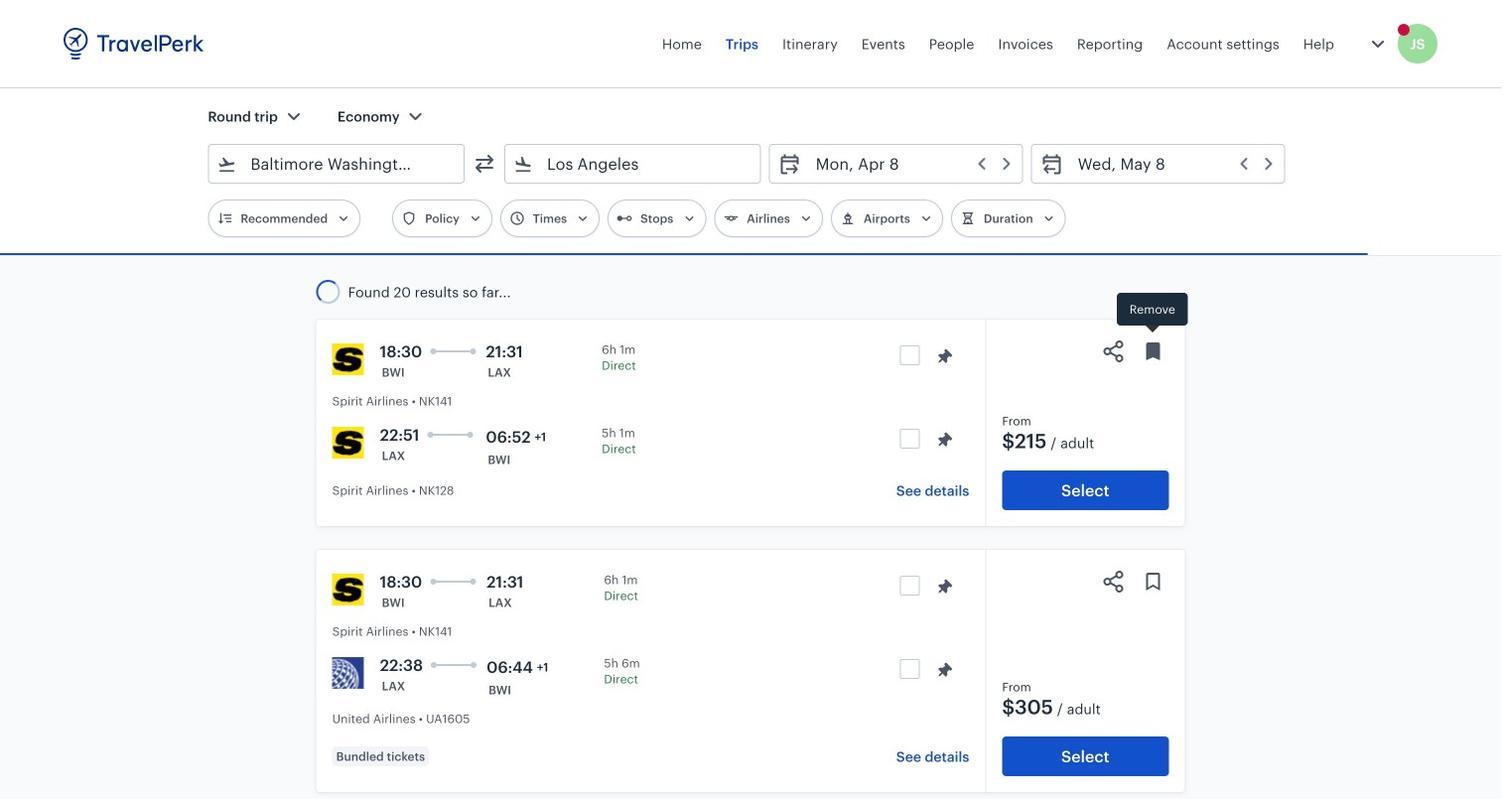 Task type: describe. For each thing, give the bounding box(es) containing it.
To search field
[[533, 148, 734, 180]]

Depart field
[[802, 148, 1014, 180]]

2 spirit airlines image from the top
[[332, 427, 364, 459]]

3 spirit airlines image from the top
[[332, 574, 364, 606]]

united airlines image
[[332, 657, 364, 689]]

From search field
[[237, 148, 438, 180]]

Return field
[[1064, 148, 1276, 180]]



Task type: vqa. For each thing, say whether or not it's contained in the screenshot.
Depart text field
no



Task type: locate. For each thing, give the bounding box(es) containing it.
1 vertical spatial spirit airlines image
[[332, 427, 364, 459]]

spirit airlines image
[[332, 344, 364, 375], [332, 427, 364, 459], [332, 574, 364, 606]]

2 vertical spatial spirit airlines image
[[332, 574, 364, 606]]

tooltip
[[1117, 293, 1188, 335]]

1 spirit airlines image from the top
[[332, 344, 364, 375]]

0 vertical spatial spirit airlines image
[[332, 344, 364, 375]]



